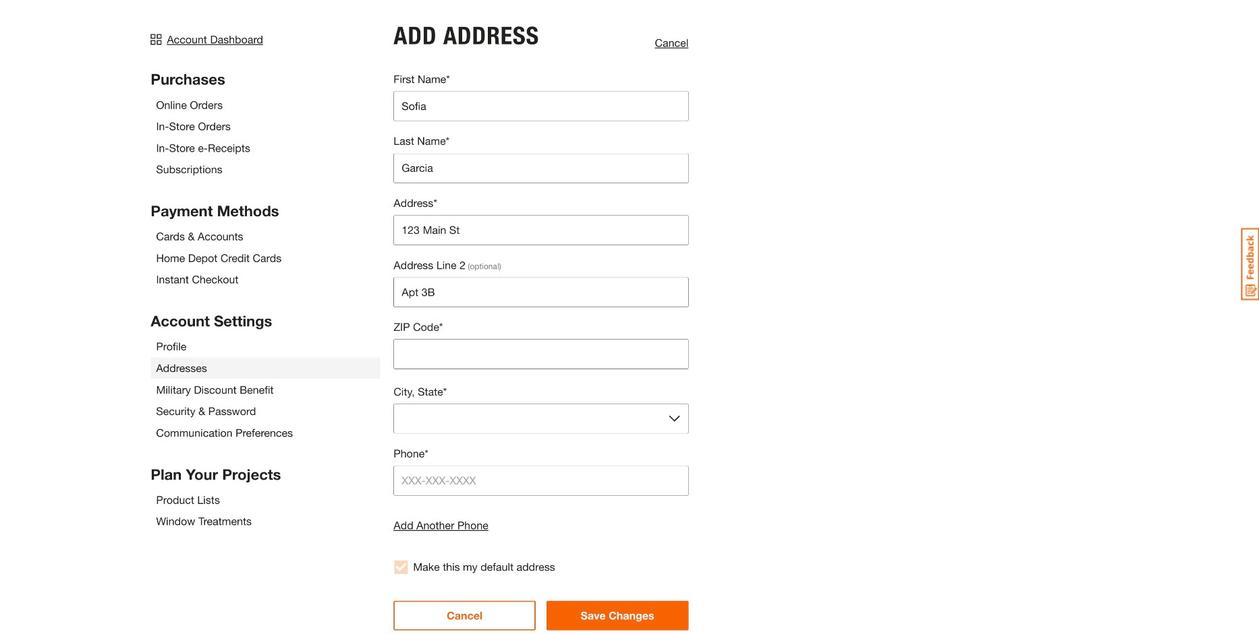 Task type: vqa. For each thing, say whether or not it's contained in the screenshot.
Xxx-Xxx-Xxxx text field
yes



Task type: locate. For each thing, give the bounding box(es) containing it.
feedback link image
[[1241, 228, 1259, 301]]

None button
[[394, 405, 688, 434]]

None text field
[[394, 92, 688, 121], [394, 216, 688, 245], [394, 278, 688, 307], [394, 340, 688, 369], [394, 92, 688, 121], [394, 216, 688, 245], [394, 278, 688, 307], [394, 340, 688, 369]]

None text field
[[394, 154, 688, 183]]

XXX-XXX-XXXX text field
[[394, 467, 688, 496]]



